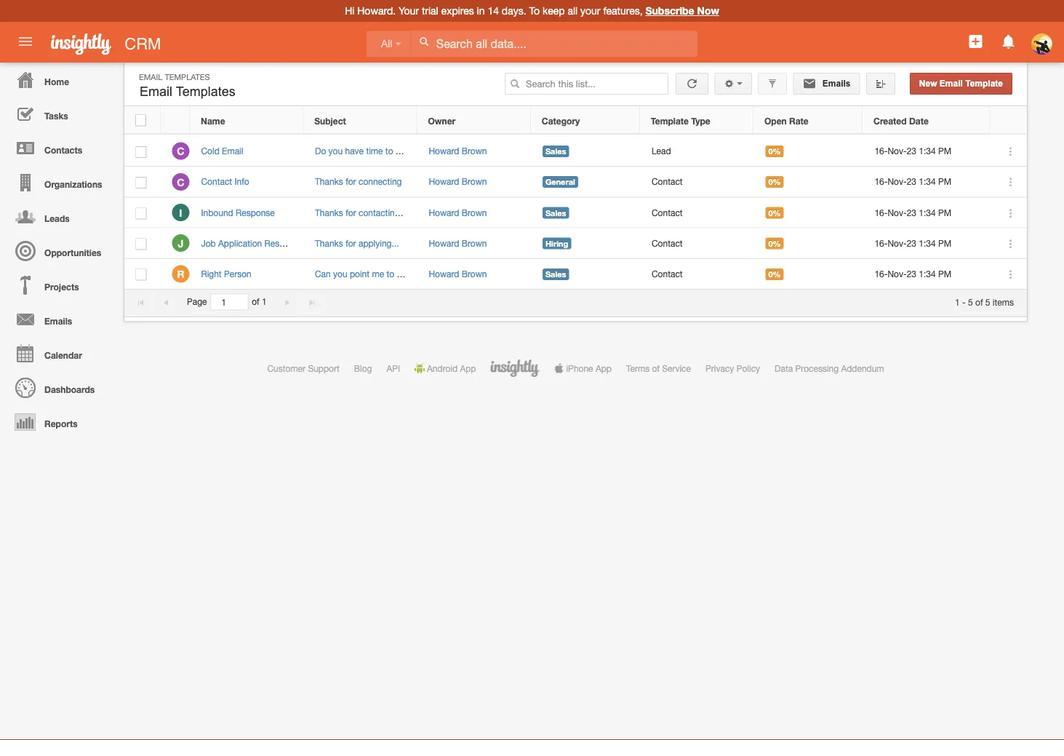 Task type: describe. For each thing, give the bounding box(es) containing it.
howard for r
[[429, 269, 460, 279]]

application
[[218, 238, 262, 248]]

us.
[[402, 207, 414, 218]]

privacy policy
[[706, 363, 761, 373]]

brown for j
[[462, 238, 487, 248]]

c link for contact info
[[172, 173, 190, 191]]

2 horizontal spatial of
[[976, 297, 984, 307]]

organizations link
[[4, 165, 116, 199]]

person?
[[432, 269, 464, 279]]

1:34 for thanks for connecting
[[920, 177, 937, 187]]

2 c row from the top
[[124, 167, 1028, 198]]

created date
[[874, 116, 929, 126]]

to
[[530, 5, 540, 17]]

subscribe
[[646, 5, 695, 17]]

features,
[[604, 5, 643, 17]]

the
[[397, 269, 409, 279]]

thanks for contacting us. link
[[315, 207, 414, 218]]

sales for i
[[546, 208, 567, 218]]

app for android app
[[460, 363, 476, 373]]

owner
[[428, 116, 456, 126]]

privacy policy link
[[706, 363, 761, 373]]

data
[[775, 363, 794, 373]]

date
[[910, 116, 929, 126]]

app for iphone app
[[596, 363, 612, 373]]

r row
[[124, 259, 1028, 290]]

inbound
[[201, 207, 233, 218]]

job application response link
[[201, 238, 311, 248]]

contact info
[[201, 177, 249, 187]]

1 1 from the left
[[262, 297, 267, 307]]

person
[[224, 269, 252, 279]]

organizations
[[44, 179, 102, 189]]

calendar
[[44, 350, 82, 360]]

howard brown link for thanks for connecting
[[429, 177, 487, 187]]

1:34 for thanks for contacting us.
[[920, 207, 937, 218]]

1 0% from the top
[[769, 147, 781, 156]]

r
[[177, 268, 185, 280]]

projects
[[44, 282, 79, 292]]

me
[[372, 269, 384, 279]]

16-nov-23 1:34 pm for can you point me to the right person?
[[875, 269, 952, 279]]

16-nov-23 1:34 pm cell for thanks for contacting us.
[[864, 198, 991, 228]]

home link
[[4, 63, 116, 97]]

crm
[[125, 34, 161, 53]]

pm for can you point me to the right person?
[[939, 269, 952, 279]]

contacts link
[[4, 131, 116, 165]]

email templates button
[[136, 81, 239, 103]]

0 vertical spatial emails link
[[794, 73, 861, 95]]

job
[[201, 238, 216, 248]]

contact info link
[[201, 177, 257, 187]]

0% for thanks for applying...
[[769, 239, 781, 248]]

new
[[920, 79, 938, 88]]

16-nov-23 1:34 pm cell for thanks for connecting
[[864, 167, 991, 198]]

email inside c row
[[222, 146, 243, 156]]

contact for j
[[652, 238, 683, 248]]

subscribe now link
[[646, 5, 720, 17]]

addendum
[[842, 363, 885, 373]]

notifications image
[[1001, 33, 1018, 50]]

c link for cold email
[[172, 142, 190, 160]]

leads
[[44, 213, 70, 223]]

pm for thanks for contacting us.
[[939, 207, 952, 218]]

terms of service link
[[627, 363, 692, 373]]

16-nov-23 1:34 pm for thanks for connecting
[[875, 177, 952, 187]]

howard brown link for thanks for applying...
[[429, 238, 487, 248]]

sales cell for r
[[532, 259, 641, 290]]

j link
[[172, 235, 190, 252]]

keep
[[543, 5, 565, 17]]

for for i
[[346, 207, 356, 218]]

16- for thanks for connecting
[[875, 177, 888, 187]]

howard.
[[358, 5, 396, 17]]

thanks for applying...
[[315, 238, 399, 248]]

0% for thanks for connecting
[[769, 177, 781, 187]]

have
[[345, 146, 364, 156]]

i
[[179, 207, 182, 219]]

howard for c
[[429, 177, 460, 187]]

howard brown for i
[[429, 207, 487, 218]]

days.
[[502, 5, 527, 17]]

iphone
[[567, 363, 594, 373]]

terms of service
[[627, 363, 692, 373]]

1 brown from the top
[[462, 146, 487, 156]]

contacts
[[44, 145, 82, 155]]

in
[[477, 5, 485, 17]]

inbound response
[[201, 207, 275, 218]]

lead
[[652, 146, 672, 156]]

r link
[[172, 265, 190, 283]]

thanks for i
[[315, 207, 343, 218]]

customer
[[267, 363, 306, 373]]

16-nov-23 1:34 pm for thanks for contacting us.
[[875, 207, 952, 218]]

hiring cell
[[532, 228, 641, 259]]

blog
[[354, 363, 372, 373]]

android app link
[[415, 363, 476, 373]]

applying...
[[359, 238, 399, 248]]

1 pm from the top
[[939, 146, 952, 156]]

hi howard. your trial expires in 14 days. to keep all your features, subscribe now
[[345, 5, 720, 17]]

dashboards link
[[4, 370, 116, 405]]

name
[[201, 116, 225, 126]]

1 - 5 of 5 items
[[956, 297, 1015, 307]]

1 16- from the top
[[875, 146, 888, 156]]

type
[[692, 116, 711, 126]]

howard brown link for thanks for contacting us.
[[429, 207, 487, 218]]

16-nov-23 1:34 pm for thanks for applying...
[[875, 238, 952, 248]]

23 for can you point me to the right person?
[[907, 269, 917, 279]]

data processing addendum link
[[775, 363, 885, 373]]

16-nov-23 1:34 pm cell for thanks for applying...
[[864, 228, 991, 259]]

time
[[366, 146, 383, 156]]

contact for i
[[652, 207, 683, 218]]

service
[[663, 363, 692, 373]]

white image
[[419, 36, 429, 47]]

0 horizontal spatial template
[[651, 116, 689, 126]]

howard for j
[[429, 238, 460, 248]]

all
[[568, 5, 578, 17]]

you for can
[[333, 269, 348, 279]]

row containing name
[[124, 107, 1027, 134]]

c for contact info
[[177, 176, 185, 188]]

i link
[[172, 204, 190, 221]]

right person
[[201, 269, 252, 279]]

thanks for j
[[315, 238, 343, 248]]

all link
[[367, 31, 411, 57]]

j row
[[124, 228, 1028, 259]]

to for the
[[387, 269, 395, 279]]

16- for thanks for contacting us.
[[875, 207, 888, 218]]

thanks for connecting link
[[315, 177, 402, 187]]

tasks
[[44, 111, 68, 121]]

0% cell for thanks for connecting
[[755, 167, 864, 198]]

thanks for connecting
[[315, 177, 402, 187]]

home
[[44, 76, 69, 87]]

thanks for c
[[315, 177, 343, 187]]

howard brown link for can you point me to the right person?
[[429, 269, 487, 279]]

row group containing c
[[124, 136, 1028, 290]]

contact cell for c
[[641, 167, 755, 198]]

for for j
[[346, 238, 356, 248]]

to for connect?
[[386, 146, 393, 156]]

1 23 from the top
[[907, 146, 917, 156]]

0% for can you point me to the right person?
[[769, 270, 781, 279]]

1 1:34 from the top
[[920, 146, 937, 156]]

contacting
[[359, 207, 400, 218]]



Task type: vqa. For each thing, say whether or not it's contained in the screenshot.


Task type: locate. For each thing, give the bounding box(es) containing it.
nov- inside j "row"
[[888, 238, 907, 248]]

api
[[387, 363, 400, 373]]

response inside j "row"
[[265, 238, 304, 248]]

3 16-nov-23 1:34 pm from the top
[[875, 207, 952, 218]]

howard right the
[[429, 269, 460, 279]]

0% inside i 'row'
[[769, 208, 781, 218]]

data processing addendum
[[775, 363, 885, 373]]

emails left show sidebar image
[[821, 79, 851, 88]]

show list view filters image
[[768, 79, 778, 89]]

1 5 from the left
[[969, 297, 974, 307]]

4 contact cell from the top
[[641, 259, 755, 290]]

3 for from the top
[[346, 238, 356, 248]]

howard brown inside i 'row'
[[429, 207, 487, 218]]

2 pm from the top
[[939, 177, 952, 187]]

0 vertical spatial templates
[[165, 72, 210, 82]]

c up i link
[[177, 176, 185, 188]]

0 vertical spatial thanks
[[315, 177, 343, 187]]

16-nov-23 1:34 pm inside r row
[[875, 269, 952, 279]]

1:34 inside r row
[[920, 269, 937, 279]]

1:34 for can you point me to the right person?
[[920, 269, 937, 279]]

0 horizontal spatial emails
[[44, 316, 72, 326]]

expires
[[442, 5, 474, 17]]

2 1:34 from the top
[[920, 177, 937, 187]]

1 sales cell from the top
[[532, 136, 641, 167]]

2 sales from the top
[[546, 208, 567, 218]]

2 howard from the top
[[429, 177, 460, 187]]

1 vertical spatial sales
[[546, 208, 567, 218]]

for inside j "row"
[[346, 238, 356, 248]]

lead cell
[[641, 136, 755, 167]]

howard brown inside r row
[[429, 269, 487, 279]]

0% for thanks for contacting us.
[[769, 208, 781, 218]]

-
[[963, 297, 966, 307]]

howard down owner
[[429, 146, 460, 156]]

right
[[201, 269, 222, 279]]

1 for from the top
[[346, 177, 356, 187]]

your
[[581, 5, 601, 17]]

refresh list image
[[686, 79, 700, 88]]

search image
[[510, 79, 521, 89]]

thanks for contacting us.
[[315, 207, 414, 218]]

23 inside i 'row'
[[907, 207, 917, 218]]

howard inside j "row"
[[429, 238, 460, 248]]

sales cell for i
[[532, 198, 641, 228]]

0% cell for thanks for applying...
[[755, 228, 864, 259]]

2 vertical spatial sales cell
[[532, 259, 641, 290]]

5 howard brown link from the top
[[429, 269, 487, 279]]

4 pm from the top
[[939, 238, 952, 248]]

reports
[[44, 419, 78, 429]]

new email template
[[920, 79, 1004, 88]]

sales cell down hiring
[[532, 259, 641, 290]]

3 0% cell from the top
[[755, 198, 864, 228]]

cold
[[201, 146, 220, 156]]

4 1:34 from the top
[[920, 238, 937, 248]]

howard brown for c
[[429, 177, 487, 187]]

0 horizontal spatial emails link
[[4, 302, 116, 336]]

of
[[252, 297, 260, 307], [976, 297, 984, 307], [653, 363, 660, 373]]

you right do
[[329, 146, 343, 156]]

2 for from the top
[[346, 207, 356, 218]]

0 vertical spatial sales cell
[[532, 136, 641, 167]]

2 howard brown link from the top
[[429, 177, 487, 187]]

for for c
[[346, 177, 356, 187]]

2 nov- from the top
[[888, 177, 907, 187]]

howard right us.
[[429, 207, 460, 218]]

for inside i 'row'
[[346, 207, 356, 218]]

inbound response link
[[201, 207, 282, 218]]

1 horizontal spatial emails
[[821, 79, 851, 88]]

5 1:34 from the top
[[920, 269, 937, 279]]

1 vertical spatial response
[[265, 238, 304, 248]]

howard down connect?
[[429, 177, 460, 187]]

of right the terms
[[653, 363, 660, 373]]

sales inside r row
[[546, 270, 567, 279]]

1 16-nov-23 1:34 pm from the top
[[875, 146, 952, 156]]

opportunities
[[44, 247, 101, 258]]

1 vertical spatial to
[[387, 269, 395, 279]]

contact cell for j
[[641, 228, 755, 259]]

to inside c row
[[386, 146, 393, 156]]

1 vertical spatial for
[[346, 207, 356, 218]]

of right 1 field
[[252, 297, 260, 307]]

howard for i
[[429, 207, 460, 218]]

nov- inside i 'row'
[[888, 207, 907, 218]]

contact cell for r
[[641, 259, 755, 290]]

howard brown right the
[[429, 269, 487, 279]]

all
[[381, 38, 393, 49]]

1 contact cell from the top
[[641, 167, 755, 198]]

pm
[[939, 146, 952, 156], [939, 177, 952, 187], [939, 207, 952, 218], [939, 238, 952, 248], [939, 269, 952, 279]]

3 thanks from the top
[[315, 238, 343, 248]]

iphone app
[[567, 363, 612, 373]]

2 5 from the left
[[986, 297, 991, 307]]

can you point me to the right person? link
[[315, 269, 464, 279]]

cog image
[[725, 79, 735, 89]]

howard brown for j
[[429, 238, 487, 248]]

2 c link from the top
[[172, 173, 190, 191]]

howard brown inside c row
[[429, 177, 487, 187]]

1 app from the left
[[460, 363, 476, 373]]

5 23 from the top
[[907, 269, 917, 279]]

nov- for thanks for applying...
[[888, 238, 907, 248]]

23 for thanks for applying...
[[907, 238, 917, 248]]

4 0% cell from the top
[[755, 228, 864, 259]]

sales
[[546, 147, 567, 156], [546, 208, 567, 218], [546, 270, 567, 279]]

emails
[[821, 79, 851, 88], [44, 316, 72, 326]]

open
[[765, 116, 787, 126]]

4 howard brown link from the top
[[429, 238, 487, 248]]

1 howard brown from the top
[[429, 177, 487, 187]]

navigation containing home
[[0, 63, 116, 439]]

brown for r
[[462, 269, 487, 279]]

3 contact cell from the top
[[641, 228, 755, 259]]

contact cell for i
[[641, 198, 755, 228]]

thanks up the thanks for applying...
[[315, 207, 343, 218]]

navigation
[[0, 63, 116, 439]]

hi
[[345, 5, 355, 17]]

contact inside j "row"
[[652, 238, 683, 248]]

brown for c
[[462, 177, 487, 187]]

to right me
[[387, 269, 395, 279]]

3 brown from the top
[[462, 207, 487, 218]]

response
[[236, 207, 275, 218], [265, 238, 304, 248]]

1 vertical spatial c
[[177, 176, 185, 188]]

thanks down do
[[315, 177, 343, 187]]

None checkbox
[[135, 115, 146, 126], [136, 146, 147, 158], [136, 177, 147, 189], [136, 208, 147, 219], [136, 238, 147, 250], [136, 269, 147, 281], [135, 115, 146, 126], [136, 146, 147, 158], [136, 177, 147, 189], [136, 208, 147, 219], [136, 238, 147, 250], [136, 269, 147, 281]]

for left connecting
[[346, 177, 356, 187]]

1 nov- from the top
[[888, 146, 907, 156]]

14
[[488, 5, 499, 17]]

howard brown link
[[429, 146, 487, 156], [429, 177, 487, 187], [429, 207, 487, 218], [429, 238, 487, 248], [429, 269, 487, 279]]

api link
[[387, 363, 400, 373]]

nov-
[[888, 146, 907, 156], [888, 177, 907, 187], [888, 207, 907, 218], [888, 238, 907, 248], [888, 269, 907, 279]]

howard brown link down connect?
[[429, 177, 487, 187]]

to
[[386, 146, 393, 156], [387, 269, 395, 279]]

howard brown inside j "row"
[[429, 238, 487, 248]]

1 howard from the top
[[429, 146, 460, 156]]

contact inside i 'row'
[[652, 207, 683, 218]]

howard brown link down owner
[[429, 146, 487, 156]]

response up job application response 'link'
[[236, 207, 275, 218]]

1 c from the top
[[177, 145, 185, 157]]

4 16-nov-23 1:34 pm from the top
[[875, 238, 952, 248]]

0 vertical spatial for
[[346, 177, 356, 187]]

1 c row from the top
[[124, 136, 1028, 167]]

sales cell
[[532, 136, 641, 167], [532, 198, 641, 228], [532, 259, 641, 290]]

sales inside c row
[[546, 147, 567, 156]]

to right time on the left top
[[386, 146, 393, 156]]

cold email link
[[201, 146, 251, 156]]

general
[[546, 177, 576, 187]]

sales cell down general
[[532, 198, 641, 228]]

you inside r row
[[333, 269, 348, 279]]

c link left cold at the left top
[[172, 142, 190, 160]]

Search this list... text field
[[505, 73, 669, 95]]

3 howard brown from the top
[[429, 238, 487, 248]]

2 thanks from the top
[[315, 207, 343, 218]]

howard brown for r
[[429, 269, 487, 279]]

row group
[[124, 136, 1028, 290]]

5 left items
[[986, 297, 991, 307]]

5 0% cell from the top
[[755, 259, 864, 290]]

1 0% cell from the top
[[755, 136, 864, 167]]

0 vertical spatial c
[[177, 145, 185, 157]]

0%
[[769, 147, 781, 156], [769, 177, 781, 187], [769, 208, 781, 218], [769, 239, 781, 248], [769, 270, 781, 279]]

3 0% from the top
[[769, 208, 781, 218]]

howard brown link up person?
[[429, 238, 487, 248]]

16- inside i 'row'
[[875, 207, 888, 218]]

nov- for thanks for connecting
[[888, 177, 907, 187]]

nov- for can you point me to the right person?
[[888, 269, 907, 279]]

projects link
[[4, 268, 116, 302]]

16-nov-23 1:34 pm cell
[[864, 136, 991, 167], [864, 167, 991, 198], [864, 198, 991, 228], [864, 228, 991, 259], [864, 259, 991, 290]]

brown inside i 'row'
[[462, 207, 487, 218]]

thanks inside i 'row'
[[315, 207, 343, 218]]

to inside r row
[[387, 269, 395, 279]]

0% cell for can you point me to the right person?
[[755, 259, 864, 290]]

you right can
[[333, 269, 348, 279]]

privacy
[[706, 363, 735, 373]]

now
[[698, 5, 720, 17]]

2 app from the left
[[596, 363, 612, 373]]

23 inside j "row"
[[907, 238, 917, 248]]

1 thanks from the top
[[315, 177, 343, 187]]

1 left '-'
[[956, 297, 961, 307]]

2 howard brown from the top
[[429, 207, 487, 218]]

sales cell for c
[[532, 136, 641, 167]]

16-nov-23 1:34 pm cell for can you point me to the right person?
[[864, 259, 991, 290]]

for
[[346, 177, 356, 187], [346, 207, 356, 218], [346, 238, 356, 248]]

2 sales cell from the top
[[532, 198, 641, 228]]

your
[[399, 5, 419, 17]]

iphone app link
[[554, 363, 612, 373]]

for left applying...
[[346, 238, 356, 248]]

pm inside i 'row'
[[939, 207, 952, 218]]

2 vertical spatial sales
[[546, 270, 567, 279]]

2 23 from the top
[[907, 177, 917, 187]]

1:34 for thanks for applying...
[[920, 238, 937, 248]]

0 vertical spatial to
[[386, 146, 393, 156]]

3 nov- from the top
[[888, 207, 907, 218]]

4 nov- from the top
[[888, 238, 907, 248]]

16- inside r row
[[875, 269, 888, 279]]

4 howard from the top
[[429, 238, 460, 248]]

emails link up rate
[[794, 73, 861, 95]]

4 16- from the top
[[875, 238, 888, 248]]

sales down the "category"
[[546, 147, 567, 156]]

do you have time to connect? link
[[315, 146, 432, 156]]

howard brown
[[429, 177, 487, 187], [429, 207, 487, 218], [429, 238, 487, 248], [429, 269, 487, 279]]

2 vertical spatial thanks
[[315, 238, 343, 248]]

support
[[308, 363, 340, 373]]

c row
[[124, 136, 1028, 167], [124, 167, 1028, 198]]

16-nov-23 1:34 pm inside i 'row'
[[875, 207, 952, 218]]

hiring
[[546, 239, 569, 248]]

5 pm from the top
[[939, 269, 952, 279]]

template down notifications image
[[966, 79, 1004, 88]]

sales cell down the "category"
[[532, 136, 641, 167]]

5 howard from the top
[[429, 269, 460, 279]]

3 sales cell from the top
[[532, 259, 641, 290]]

0 horizontal spatial of
[[252, 297, 260, 307]]

1 vertical spatial emails link
[[4, 302, 116, 336]]

thanks up can
[[315, 238, 343, 248]]

16- inside j "row"
[[875, 238, 888, 248]]

customer support
[[267, 363, 340, 373]]

subject
[[315, 116, 346, 126]]

0% cell
[[755, 136, 864, 167], [755, 167, 864, 198], [755, 198, 864, 228], [755, 228, 864, 259], [755, 259, 864, 290]]

do you have time to connect? howard brown
[[315, 146, 487, 156]]

email templates email templates
[[139, 72, 236, 99]]

1 vertical spatial emails
[[44, 316, 72, 326]]

1 horizontal spatial app
[[596, 363, 612, 373]]

2 c from the top
[[177, 176, 185, 188]]

1:34 inside j "row"
[[920, 238, 937, 248]]

2 16-nov-23 1:34 pm cell from the top
[[864, 167, 991, 198]]

3 23 from the top
[[907, 207, 917, 218]]

23 for thanks for connecting
[[907, 177, 917, 187]]

howard brown link right the
[[429, 269, 487, 279]]

1 vertical spatial template
[[651, 116, 689, 126]]

1 horizontal spatial template
[[966, 79, 1004, 88]]

of right '-'
[[976, 297, 984, 307]]

1 16-nov-23 1:34 pm cell from the top
[[864, 136, 991, 167]]

2 0% cell from the top
[[755, 167, 864, 198]]

4 howard brown from the top
[[429, 269, 487, 279]]

0 vertical spatial emails
[[821, 79, 851, 88]]

5 16-nov-23 1:34 pm cell from the top
[[864, 259, 991, 290]]

0 horizontal spatial app
[[460, 363, 476, 373]]

0 horizontal spatial 5
[[969, 297, 974, 307]]

1 vertical spatial you
[[333, 269, 348, 279]]

response right application
[[265, 238, 304, 248]]

pm for thanks for connecting
[[939, 177, 952, 187]]

emails up calendar link
[[44, 316, 72, 326]]

sales for r
[[546, 270, 567, 279]]

5 brown from the top
[[462, 269, 487, 279]]

16-nov-23 1:34 pm
[[875, 146, 952, 156], [875, 177, 952, 187], [875, 207, 952, 218], [875, 238, 952, 248], [875, 269, 952, 279]]

blog link
[[354, 363, 372, 373]]

sales up hiring
[[546, 208, 567, 218]]

thanks inside j "row"
[[315, 238, 343, 248]]

show sidebar image
[[876, 79, 886, 89]]

calendar link
[[4, 336, 116, 370]]

1 horizontal spatial 1
[[956, 297, 961, 307]]

4 23 from the top
[[907, 238, 917, 248]]

3 16- from the top
[[875, 207, 888, 218]]

1 field
[[211, 294, 248, 310]]

contact for r
[[652, 269, 683, 279]]

5 16-nov-23 1:34 pm from the top
[[875, 269, 952, 279]]

1:34 inside i 'row'
[[920, 207, 937, 218]]

Search all data.... text field
[[411, 30, 698, 57]]

leads link
[[4, 199, 116, 234]]

c link up i link
[[172, 173, 190, 191]]

4 brown from the top
[[462, 238, 487, 248]]

1 c link from the top
[[172, 142, 190, 160]]

cold email
[[201, 146, 243, 156]]

1 howard brown link from the top
[[429, 146, 487, 156]]

contact inside r row
[[652, 269, 683, 279]]

0 vertical spatial template
[[966, 79, 1004, 88]]

brown inside r row
[[462, 269, 487, 279]]

c row down the "category"
[[124, 136, 1028, 167]]

3 howard from the top
[[429, 207, 460, 218]]

nov- inside r row
[[888, 269, 907, 279]]

right
[[412, 269, 429, 279]]

templates
[[165, 72, 210, 82], [176, 84, 236, 99]]

nov- for thanks for contacting us.
[[888, 207, 907, 218]]

point
[[350, 269, 370, 279]]

android
[[427, 363, 458, 373]]

1 right 1 field
[[262, 297, 267, 307]]

brown inside j "row"
[[462, 238, 487, 248]]

howard inside i 'row'
[[429, 207, 460, 218]]

app right "iphone"
[[596, 363, 612, 373]]

0 vertical spatial sales
[[546, 147, 567, 156]]

23 inside r row
[[907, 269, 917, 279]]

tasks link
[[4, 97, 116, 131]]

android app
[[427, 363, 476, 373]]

3 howard brown link from the top
[[429, 207, 487, 218]]

connect?
[[396, 146, 432, 156]]

2 vertical spatial for
[[346, 238, 356, 248]]

contact for c
[[652, 177, 683, 187]]

4 0% from the top
[[769, 239, 781, 248]]

brown for i
[[462, 207, 487, 218]]

5 16- from the top
[[875, 269, 888, 279]]

0% inside j "row"
[[769, 239, 781, 248]]

howard brown right us.
[[429, 207, 487, 218]]

5 right '-'
[[969, 297, 974, 307]]

c for cold email
[[177, 145, 185, 157]]

1 sales from the top
[[546, 147, 567, 156]]

4 16-nov-23 1:34 pm cell from the top
[[864, 228, 991, 259]]

16- for can you point me to the right person?
[[875, 269, 888, 279]]

1
[[262, 297, 267, 307], [956, 297, 961, 307]]

0 vertical spatial c link
[[172, 142, 190, 160]]

for left contacting
[[346, 207, 356, 218]]

16-nov-23 1:34 pm inside j "row"
[[875, 238, 952, 248]]

app
[[460, 363, 476, 373], [596, 363, 612, 373]]

5 0% from the top
[[769, 270, 781, 279]]

0 vertical spatial response
[[236, 207, 275, 218]]

general cell
[[532, 167, 641, 198]]

pm inside r row
[[939, 269, 952, 279]]

1 horizontal spatial 5
[[986, 297, 991, 307]]

3 1:34 from the top
[[920, 207, 937, 218]]

0 horizontal spatial 1
[[262, 297, 267, 307]]

i row
[[124, 198, 1028, 228]]

2 16- from the top
[[875, 177, 888, 187]]

can you point me to the right person?
[[315, 269, 464, 279]]

response inside i 'row'
[[236, 207, 275, 218]]

3 sales from the top
[[546, 270, 567, 279]]

0% cell for thanks for contacting us.
[[755, 198, 864, 228]]

pm inside j "row"
[[939, 238, 952, 248]]

2 16-nov-23 1:34 pm from the top
[[875, 177, 952, 187]]

0% inside r row
[[769, 270, 781, 279]]

1 horizontal spatial emails link
[[794, 73, 861, 95]]

connecting
[[359, 177, 402, 187]]

trial
[[422, 5, 439, 17]]

howard up person?
[[429, 238, 460, 248]]

2 brown from the top
[[462, 177, 487, 187]]

23 for thanks for contacting us.
[[907, 207, 917, 218]]

1 vertical spatial sales cell
[[532, 198, 641, 228]]

app right android at left
[[460, 363, 476, 373]]

rate
[[790, 116, 809, 126]]

howard brown down connect?
[[429, 177, 487, 187]]

customer support link
[[267, 363, 340, 373]]

emails link down projects
[[4, 302, 116, 336]]

2 0% from the top
[[769, 177, 781, 187]]

howard brown link for do you have time to connect?
[[429, 146, 487, 156]]

sales down hiring
[[546, 270, 567, 279]]

3 pm from the top
[[939, 207, 952, 218]]

2 contact cell from the top
[[641, 198, 755, 228]]

c row up j "row"
[[124, 167, 1028, 198]]

you for do
[[329, 146, 343, 156]]

row
[[124, 107, 1027, 134]]

thanks inside c row
[[315, 177, 343, 187]]

1 vertical spatial thanks
[[315, 207, 343, 218]]

can
[[315, 269, 331, 279]]

2 1 from the left
[[956, 297, 961, 307]]

1 vertical spatial c link
[[172, 173, 190, 191]]

new email template link
[[910, 73, 1013, 95]]

howard brown up person?
[[429, 238, 487, 248]]

howard brown link right us.
[[429, 207, 487, 218]]

contact cell
[[641, 167, 755, 198], [641, 198, 755, 228], [641, 228, 755, 259], [641, 259, 755, 290]]

16- for thanks for applying...
[[875, 238, 888, 248]]

1 horizontal spatial of
[[653, 363, 660, 373]]

j
[[178, 237, 184, 249]]

0 vertical spatial you
[[329, 146, 343, 156]]

you inside c row
[[329, 146, 343, 156]]

processing
[[796, 363, 839, 373]]

3 16-nov-23 1:34 pm cell from the top
[[864, 198, 991, 228]]

pm for thanks for applying...
[[939, 238, 952, 248]]

sales inside i 'row'
[[546, 208, 567, 218]]

1 vertical spatial templates
[[176, 84, 236, 99]]

terms
[[627, 363, 650, 373]]

c left cold at the left top
[[177, 145, 185, 157]]

template left type on the right top
[[651, 116, 689, 126]]

5 nov- from the top
[[888, 269, 907, 279]]

sales for c
[[546, 147, 567, 156]]

howard inside r row
[[429, 269, 460, 279]]



